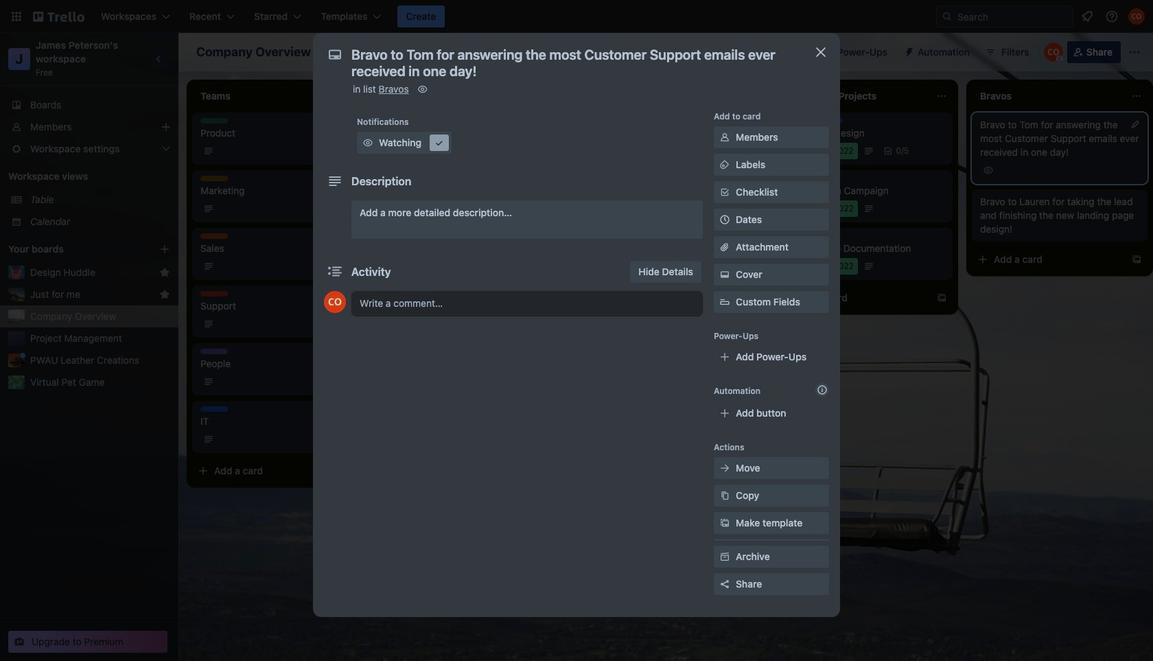 Task type: vqa. For each thing, say whether or not it's contained in the screenshot.
Color: blue, title: "IT" Element to the top
yes



Task type: locate. For each thing, give the bounding box(es) containing it.
1 horizontal spatial color: green, title: "product" element
[[786, 118, 813, 124]]

None checkbox
[[591, 201, 661, 217], [786, 201, 858, 217], [591, 258, 664, 275], [786, 258, 858, 275], [591, 201, 661, 217], [786, 201, 858, 217], [591, 258, 664, 275], [786, 258, 858, 275]]

1 starred icon image from the top
[[159, 267, 170, 278]]

0 notifications image
[[1080, 8, 1096, 25]]

1 horizontal spatial create from template… image
[[1132, 254, 1143, 265]]

0 horizontal spatial christina overa (christinaovera) image
[[1044, 43, 1064, 62]]

create from template… image
[[1132, 254, 1143, 265], [937, 293, 948, 304]]

star or unstar board image
[[326, 47, 337, 58]]

0 horizontal spatial color: red, title: "support" element
[[201, 291, 228, 297]]

christina overa (christinaovera) image down search field
[[1044, 43, 1064, 62]]

customize views image
[[528, 45, 542, 59]]

None text field
[[345, 43, 798, 84]]

close dialog image
[[813, 44, 830, 60]]

1 sm image from the top
[[718, 130, 732, 144]]

christina overa (christinaovera) image right open information menu image
[[1129, 8, 1145, 25]]

3 sm image from the top
[[718, 489, 732, 503]]

1 vertical spatial starred icon image
[[159, 289, 170, 300]]

sm image
[[718, 130, 732, 144], [718, 158, 732, 172], [718, 489, 732, 503], [718, 516, 732, 530]]

0 vertical spatial color: red, title: "support" element
[[786, 233, 813, 239]]

0 vertical spatial starred icon image
[[159, 267, 170, 278]]

0 horizontal spatial color: green, title: "product" element
[[201, 118, 228, 124]]

1 vertical spatial create from template… image
[[937, 293, 948, 304]]

0 vertical spatial christina overa (christinaovera) image
[[1129, 8, 1145, 25]]

starred icon image
[[159, 267, 170, 278], [159, 289, 170, 300]]

christina overa (christinaovera) image
[[324, 291, 346, 313]]

None checkbox
[[786, 143, 858, 159]]

Search field
[[953, 7, 1073, 26]]

primary element
[[0, 0, 1154, 33]]

0 vertical spatial color: blue, title: "it" element
[[816, 118, 843, 124]]

color: blue, title: "it" element
[[816, 118, 843, 124], [201, 407, 228, 412]]

color: yellow, title: "marketing" element
[[396, 118, 423, 124], [201, 176, 228, 181], [786, 176, 813, 181], [591, 233, 618, 239]]

1 vertical spatial color: red, title: "support" element
[[201, 291, 228, 297]]

workspace navigation collapse icon image
[[150, 49, 169, 69]]

1 horizontal spatial color: blue, title: "it" element
[[816, 118, 843, 124]]

christina overa (christinaovera) image
[[1129, 8, 1145, 25], [1044, 43, 1064, 62]]

edit card image
[[1130, 119, 1141, 130]]

color: green, title: "product" element
[[201, 118, 228, 124], [786, 118, 813, 124]]

color: red, title: "support" element
[[786, 233, 813, 239], [201, 291, 228, 297]]

your boards with 6 items element
[[8, 241, 139, 258]]

search image
[[942, 11, 953, 22]]

1 color: green, title: "product" element from the left
[[201, 118, 228, 124]]

0 vertical spatial create from template… image
[[1132, 254, 1143, 265]]

sm image
[[416, 82, 430, 96], [361, 136, 375, 150], [433, 136, 446, 150], [718, 268, 732, 282], [718, 461, 732, 475], [718, 550, 732, 564]]

1 vertical spatial color: blue, title: "it" element
[[201, 407, 228, 412]]

1 vertical spatial christina overa (christinaovera) image
[[1044, 43, 1064, 62]]



Task type: describe. For each thing, give the bounding box(es) containing it.
1 horizontal spatial christina overa (christinaovera) image
[[1129, 8, 1145, 25]]

0 horizontal spatial create from template… image
[[937, 293, 948, 304]]

2 starred icon image from the top
[[159, 289, 170, 300]]

2 sm image from the top
[[718, 158, 732, 172]]

create from template… image
[[742, 293, 753, 304]]

open information menu image
[[1106, 10, 1119, 23]]

4 sm image from the top
[[718, 516, 732, 530]]

2 color: green, title: "product" element from the left
[[786, 118, 813, 124]]

Write a comment text field
[[352, 291, 703, 316]]

color: purple, title: "people" element
[[201, 349, 228, 354]]

0 horizontal spatial color: blue, title: "it" element
[[201, 407, 228, 412]]

add board image
[[159, 244, 170, 255]]

1 horizontal spatial color: red, title: "support" element
[[786, 233, 813, 239]]

show menu image
[[1128, 45, 1142, 59]]

Board name text field
[[190, 41, 318, 63]]

color: orange, title: "sales" element
[[201, 233, 228, 239]]



